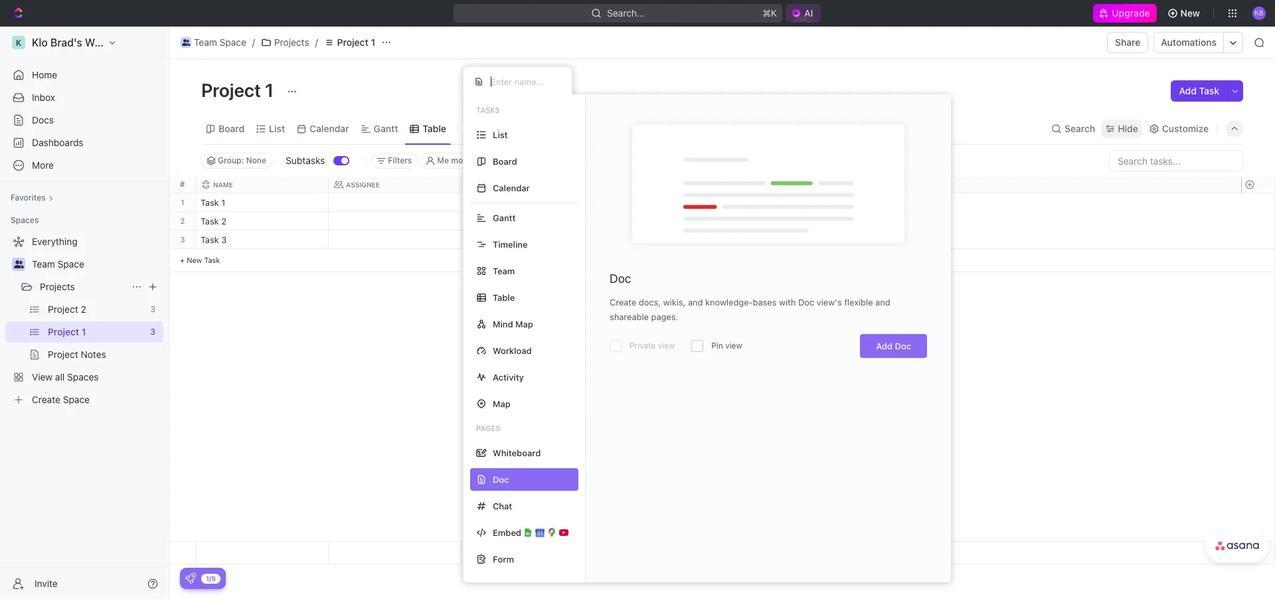 Task type: vqa. For each thing, say whether or not it's contained in the screenshot.
2 for ‎Task
yes



Task type: describe. For each thing, give the bounding box(es) containing it.
share button
[[1107, 32, 1149, 53]]

0 horizontal spatial board
[[219, 123, 245, 134]]

view for pin view
[[726, 341, 743, 351]]

tasks
[[476, 106, 500, 114]]

1/5
[[206, 574, 216, 582]]

view button
[[463, 119, 506, 138]]

Enter name... field
[[490, 76, 561, 88]]

customize
[[1162, 123, 1209, 134]]

task inside press space to select this row. row
[[201, 235, 219, 245]]

add for add task
[[1179, 85, 1197, 96]]

show closed button
[[546, 153, 617, 169]]

hide inside dropdown button
[[1118, 123, 1138, 134]]

add doc
[[876, 341, 911, 351]]

1 inside 1 2 3
[[181, 198, 184, 207]]

sidebar navigation
[[0, 27, 169, 599]]

set priority image for 1
[[725, 194, 745, 214]]

to for ‎task 2
[[470, 217, 480, 226]]

1 vertical spatial gantt
[[493, 212, 516, 223]]

0 horizontal spatial 3
[[180, 235, 185, 244]]

1 horizontal spatial map
[[516, 319, 533, 329]]

press space to select this row. row containing task 3
[[196, 231, 860, 251]]

list link
[[267, 119, 285, 138]]

automations button
[[1155, 33, 1224, 52]]

tree inside sidebar navigation
[[5, 231, 163, 411]]

set priority element for ‎task 2
[[725, 213, 745, 233]]

‎task 2
[[201, 216, 227, 227]]

grid containing ‎task 1
[[169, 177, 1275, 565]]

task for add task
[[1199, 85, 1220, 96]]

calendar link
[[307, 119, 349, 138]]

2 for 1
[[180, 217, 185, 225]]

0 vertical spatial project
[[337, 37, 369, 48]]

team inside sidebar navigation
[[32, 258, 55, 270]]

‎task for ‎task 2
[[201, 216, 219, 227]]

table inside table link
[[423, 123, 446, 134]]

timeline
[[493, 239, 528, 249]]

projects link inside 'tree'
[[40, 276, 126, 298]]

‎task for ‎task 1
[[201, 197, 219, 208]]

1 vertical spatial board
[[493, 156, 517, 166]]

create docs, wikis, and knowledge-bases with doc view's flexible and shareable pages.
[[610, 297, 891, 322]]

whiteboard
[[493, 447, 541, 458]]

mind map
[[493, 319, 533, 329]]

1 inside press space to select this row. row
[[221, 197, 225, 208]]

0 vertical spatial space
[[220, 37, 246, 48]]

do for task 3
[[482, 236, 493, 244]]

onboarding checklist button element
[[185, 573, 196, 584]]

0 horizontal spatial team space link
[[32, 254, 161, 275]]

projects inside 'tree'
[[40, 281, 75, 292]]

subtasks
[[286, 155, 325, 166]]

chat
[[493, 501, 512, 511]]

1 2 3
[[180, 198, 185, 244]]

to for task 3
[[470, 236, 480, 244]]

add task button
[[1171, 80, 1228, 102]]

knowledge-
[[706, 297, 753, 308]]

pages
[[476, 424, 500, 432]]

project 1 inside project 1 link
[[337, 37, 375, 48]]

customize button
[[1145, 119, 1213, 138]]

do for ‎task 2
[[482, 217, 493, 226]]

hide button
[[1102, 119, 1142, 138]]

user group image inside 'tree'
[[14, 260, 24, 268]]

1 horizontal spatial team
[[194, 37, 217, 48]]

2 horizontal spatial team
[[493, 265, 515, 276]]

invite
[[35, 578, 58, 589]]

wikis,
[[663, 297, 686, 308]]

upgrade
[[1112, 7, 1150, 19]]

task for new task
[[204, 256, 220, 264]]

upgrade link
[[1094, 4, 1157, 23]]

0 horizontal spatial project
[[201, 79, 261, 101]]

mind
[[493, 319, 513, 329]]

inbox
[[32, 92, 55, 103]]

activity
[[493, 372, 524, 382]]

docs,
[[639, 297, 661, 308]]

gantt link
[[371, 119, 398, 138]]

table link
[[420, 119, 446, 138]]

1 horizontal spatial team space
[[194, 37, 246, 48]]

with
[[779, 297, 796, 308]]

set priority element for ‎task 1
[[725, 194, 745, 214]]

closed
[[586, 155, 611, 165]]

view for private view
[[658, 341, 675, 351]]

⌘k
[[763, 7, 777, 19]]

hide inside button
[[634, 155, 652, 165]]

docs
[[32, 114, 54, 126]]

team space inside sidebar navigation
[[32, 258, 84, 270]]

new for new
[[1181, 7, 1200, 19]]



Task type: locate. For each thing, give the bounding box(es) containing it.
2 vertical spatial task
[[204, 256, 220, 264]]

private view
[[630, 341, 675, 351]]

to do cell for ‎task 2
[[462, 212, 595, 230]]

2 vertical spatial to
[[470, 236, 480, 244]]

0 vertical spatial projects link
[[258, 35, 313, 50]]

1 vertical spatial to do cell
[[462, 212, 595, 230]]

0 vertical spatial calendar
[[310, 123, 349, 134]]

2 to from the top
[[470, 217, 480, 226]]

gantt
[[374, 123, 398, 134], [493, 212, 516, 223]]

new task
[[187, 256, 220, 264]]

0 vertical spatial new
[[1181, 7, 1200, 19]]

Search tasks... text field
[[1110, 151, 1243, 171]]

0 horizontal spatial hide
[[634, 155, 652, 165]]

to do
[[470, 199, 493, 207], [470, 217, 493, 226], [470, 236, 493, 244]]

1 horizontal spatial table
[[493, 292, 515, 303]]

list down tasks
[[493, 129, 508, 140]]

‎task 1
[[201, 197, 225, 208]]

0 horizontal spatial list
[[269, 123, 285, 134]]

task 3
[[201, 235, 227, 245]]

0 vertical spatial ‎task
[[201, 197, 219, 208]]

1 horizontal spatial space
[[220, 37, 246, 48]]

2 vertical spatial do
[[482, 236, 493, 244]]

form
[[493, 554, 514, 564]]

3 set priority image from the top
[[725, 231, 745, 251]]

view
[[658, 341, 675, 351], [726, 341, 743, 351]]

0 horizontal spatial gantt
[[374, 123, 398, 134]]

1 horizontal spatial projects link
[[258, 35, 313, 50]]

show
[[563, 155, 584, 165]]

2 set priority image from the top
[[725, 213, 745, 233]]

to do for task 3
[[470, 236, 493, 244]]

1 horizontal spatial /
[[315, 37, 318, 48]]

0 vertical spatial task
[[1199, 85, 1220, 96]]

embed
[[493, 527, 521, 538]]

to do cell
[[462, 193, 595, 211], [462, 212, 595, 230], [462, 231, 595, 248]]

new inside button
[[1181, 7, 1200, 19]]

0 vertical spatial board
[[219, 123, 245, 134]]

bases
[[753, 297, 777, 308]]

project 1
[[337, 37, 375, 48], [201, 79, 278, 101]]

space
[[220, 37, 246, 48], [58, 258, 84, 270]]

1 horizontal spatial projects
[[274, 37, 309, 48]]

space inside 'tree'
[[58, 258, 84, 270]]

new up automations
[[1181, 7, 1200, 19]]

to do for ‎task 1
[[470, 199, 493, 207]]

1 ‎task from the top
[[201, 197, 219, 208]]

2 inside press space to select this row. row
[[221, 216, 227, 227]]

hide button
[[629, 153, 657, 169]]

user group image
[[182, 39, 190, 46], [14, 260, 24, 268]]

1 vertical spatial ‎task
[[201, 216, 219, 227]]

0 horizontal spatial doc
[[610, 272, 631, 286]]

press space to select this row. row containing 1
[[169, 193, 196, 212]]

set priority element
[[725, 194, 745, 214], [725, 213, 745, 233], [725, 231, 745, 251]]

2 and from the left
[[876, 297, 891, 308]]

set priority image for 3
[[725, 231, 745, 251]]

favorites button
[[5, 190, 59, 206]]

0 horizontal spatial calendar
[[310, 123, 349, 134]]

1 horizontal spatial hide
[[1118, 123, 1138, 134]]

task down task 3
[[204, 256, 220, 264]]

list
[[269, 123, 285, 134], [493, 129, 508, 140]]

0 horizontal spatial user group image
[[14, 260, 24, 268]]

search...
[[607, 7, 645, 19]]

1 vertical spatial projects
[[40, 281, 75, 292]]

private
[[630, 341, 656, 351]]

set priority element for task 3
[[725, 231, 745, 251]]

grid
[[169, 177, 1275, 565]]

add for add doc
[[876, 341, 893, 351]]

task up customize at the top of the page
[[1199, 85, 1220, 96]]

automations
[[1161, 37, 1217, 48]]

0 horizontal spatial map
[[493, 398, 511, 409]]

favorites
[[11, 193, 46, 203]]

table up mind
[[493, 292, 515, 303]]

tree containing team space
[[5, 231, 163, 411]]

set priority image
[[725, 194, 745, 214], [725, 213, 745, 233], [725, 231, 745, 251]]

1 horizontal spatial view
[[726, 341, 743, 351]]

0 horizontal spatial team space
[[32, 258, 84, 270]]

1 vertical spatial to do
[[470, 217, 493, 226]]

1 to from the top
[[470, 199, 480, 207]]

dashboards link
[[5, 132, 163, 153]]

set priority image for 2
[[725, 213, 745, 233]]

1 vertical spatial to
[[470, 217, 480, 226]]

1 horizontal spatial project
[[337, 37, 369, 48]]

team
[[194, 37, 217, 48], [32, 258, 55, 270], [493, 265, 515, 276]]

to do cell for task 3
[[462, 231, 595, 248]]

new button
[[1162, 3, 1208, 24]]

1
[[371, 37, 375, 48], [265, 79, 274, 101], [221, 197, 225, 208], [181, 198, 184, 207]]

1 to do cell from the top
[[462, 193, 595, 211]]

cell
[[329, 193, 462, 211], [595, 193, 727, 211], [329, 212, 462, 230], [595, 212, 727, 230], [329, 231, 462, 248], [595, 231, 727, 248], [595, 542, 727, 564], [727, 542, 860, 564]]

1 vertical spatial table
[[493, 292, 515, 303]]

3 down ‎task 2
[[221, 235, 227, 245]]

press space to select this row. row containing ‎task 2
[[196, 212, 860, 233]]

subtasks button
[[280, 150, 334, 171]]

2 view from the left
[[726, 341, 743, 351]]

doc
[[610, 272, 631, 286], [798, 297, 815, 308], [895, 341, 911, 351]]

row group containing 1 2 3
[[169, 193, 196, 272]]

view button
[[463, 113, 506, 144]]

3 to do cell from the top
[[462, 231, 595, 248]]

hide right search
[[1118, 123, 1138, 134]]

3 do from the top
[[482, 236, 493, 244]]

press space to select this row. row containing 3
[[169, 231, 196, 249]]

team space link
[[177, 35, 250, 50], [32, 254, 161, 275]]

new down task 3
[[187, 256, 202, 264]]

1 vertical spatial space
[[58, 258, 84, 270]]

1 vertical spatial new
[[187, 256, 202, 264]]

1 horizontal spatial add
[[1179, 85, 1197, 96]]

press space to select this row. row containing 2
[[169, 212, 196, 231]]

0 horizontal spatial projects link
[[40, 276, 126, 298]]

view right the pin
[[726, 341, 743, 351]]

add
[[1179, 85, 1197, 96], [876, 341, 893, 351]]

hide
[[1118, 123, 1138, 134], [634, 155, 652, 165]]

0 vertical spatial add
[[1179, 85, 1197, 96]]

‎task up ‎task 2
[[201, 197, 219, 208]]

home link
[[5, 64, 163, 86]]

map
[[516, 319, 533, 329], [493, 398, 511, 409]]

2 left ‎task 2
[[180, 217, 185, 225]]

pages.
[[651, 312, 678, 322]]

do
[[482, 199, 493, 207], [482, 217, 493, 226], [482, 236, 493, 244]]

3
[[221, 235, 227, 245], [180, 235, 185, 244]]

0 horizontal spatial new
[[187, 256, 202, 264]]

1 horizontal spatial 3
[[221, 235, 227, 245]]

0 vertical spatial to do
[[470, 199, 493, 207]]

0 horizontal spatial /
[[252, 37, 255, 48]]

1 vertical spatial hide
[[634, 155, 652, 165]]

inbox link
[[5, 87, 163, 108]]

0 vertical spatial to do cell
[[462, 193, 595, 211]]

new inside grid
[[187, 256, 202, 264]]

3 inside press space to select this row. row
[[221, 235, 227, 245]]

workload
[[493, 345, 532, 356]]

flexible
[[844, 297, 873, 308]]

gantt left table link
[[374, 123, 398, 134]]

0 vertical spatial team space link
[[177, 35, 250, 50]]

projects link
[[258, 35, 313, 50], [40, 276, 126, 298]]

and
[[688, 297, 703, 308], [876, 297, 891, 308]]

1 horizontal spatial new
[[1181, 7, 1200, 19]]

map down activity
[[493, 398, 511, 409]]

docs link
[[5, 110, 163, 131]]

onboarding checklist button image
[[185, 573, 196, 584]]

1 vertical spatial task
[[201, 235, 219, 245]]

pin
[[712, 341, 723, 351]]

add task
[[1179, 85, 1220, 96]]

1 horizontal spatial user group image
[[182, 39, 190, 46]]

2 vertical spatial to do cell
[[462, 231, 595, 248]]

1 vertical spatial team space link
[[32, 254, 161, 275]]

list up subtasks button in the top left of the page
[[269, 123, 285, 134]]

to
[[470, 199, 480, 207], [470, 217, 480, 226], [470, 236, 480, 244]]

1 vertical spatial projects link
[[40, 276, 126, 298]]

search
[[1065, 123, 1096, 134]]

row group containing ‎task 1
[[196, 193, 860, 272]]

2 to do cell from the top
[[462, 212, 595, 230]]

table
[[423, 123, 446, 134], [493, 292, 515, 303]]

do for ‎task 1
[[482, 199, 493, 207]]

add inside button
[[1179, 85, 1197, 96]]

1 vertical spatial doc
[[798, 297, 815, 308]]

and right flexible
[[876, 297, 891, 308]]

2 / from the left
[[315, 37, 318, 48]]

1 vertical spatial user group image
[[14, 260, 24, 268]]

view
[[480, 123, 502, 134]]

tree
[[5, 231, 163, 411]]

table right gantt link at the top left
[[423, 123, 446, 134]]

0 horizontal spatial 2
[[180, 217, 185, 225]]

spaces
[[11, 215, 39, 225]]

assignees button
[[481, 153, 543, 169]]

1 set priority image from the top
[[725, 194, 745, 214]]

board
[[219, 123, 245, 134], [493, 156, 517, 166]]

row
[[196, 177, 860, 193]]

3 to from the top
[[470, 236, 480, 244]]

board down view
[[493, 156, 517, 166]]

shareable
[[610, 312, 649, 322]]

1 horizontal spatial and
[[876, 297, 891, 308]]

show closed
[[563, 155, 611, 165]]

gantt inside gantt link
[[374, 123, 398, 134]]

0 vertical spatial projects
[[274, 37, 309, 48]]

calendar inside calendar 'link'
[[310, 123, 349, 134]]

1 horizontal spatial gantt
[[493, 212, 516, 223]]

2 vertical spatial to do
[[470, 236, 493, 244]]

1 horizontal spatial list
[[493, 129, 508, 140]]

board link
[[216, 119, 245, 138]]

0 vertical spatial doc
[[610, 272, 631, 286]]

3 to do from the top
[[470, 236, 493, 244]]

create
[[610, 297, 637, 308]]

2 for ‎task
[[221, 216, 227, 227]]

0 horizontal spatial and
[[688, 297, 703, 308]]

1 horizontal spatial calendar
[[493, 182, 530, 193]]

press space to select this row. row
[[169, 193, 196, 212], [196, 193, 860, 214], [169, 212, 196, 231], [196, 212, 860, 233], [169, 231, 196, 249], [196, 231, 860, 251], [196, 542, 860, 565]]

doc inside the create docs, wikis, and knowledge-bases with doc view's flexible and shareable pages.
[[798, 297, 815, 308]]

0 horizontal spatial space
[[58, 258, 84, 270]]

0 horizontal spatial project 1
[[201, 79, 278, 101]]

1 horizontal spatial board
[[493, 156, 517, 166]]

dashboards
[[32, 137, 83, 148]]

0 vertical spatial table
[[423, 123, 446, 134]]

to for ‎task 1
[[470, 199, 480, 207]]

task
[[1199, 85, 1220, 96], [201, 235, 219, 245], [204, 256, 220, 264]]

pin view
[[712, 341, 743, 351]]

1 vertical spatial calendar
[[493, 182, 530, 193]]

1 vertical spatial project
[[201, 79, 261, 101]]

1 vertical spatial map
[[493, 398, 511, 409]]

0 vertical spatial team space
[[194, 37, 246, 48]]

0 vertical spatial map
[[516, 319, 533, 329]]

map right mind
[[516, 319, 533, 329]]

2 ‎task from the top
[[201, 216, 219, 227]]

0 vertical spatial user group image
[[182, 39, 190, 46]]

assignees
[[498, 155, 537, 165]]

row inside grid
[[196, 177, 860, 193]]

task inside button
[[1199, 85, 1220, 96]]

0 horizontal spatial add
[[876, 341, 893, 351]]

new for new task
[[187, 256, 202, 264]]

view's
[[817, 297, 842, 308]]

project 1 link
[[321, 35, 379, 50]]

2 up task 3
[[221, 216, 227, 227]]

calendar up subtasks button in the top left of the page
[[310, 123, 349, 134]]

0 vertical spatial project 1
[[337, 37, 375, 48]]

task down ‎task 2
[[201, 235, 219, 245]]

2 set priority element from the top
[[725, 213, 745, 233]]

projects
[[274, 37, 309, 48], [40, 281, 75, 292]]

to do for ‎task 2
[[470, 217, 493, 226]]

project
[[337, 37, 369, 48], [201, 79, 261, 101]]

3 left task 3
[[180, 235, 185, 244]]

2 do from the top
[[482, 217, 493, 226]]

3 set priority element from the top
[[725, 231, 745, 251]]

1 to do from the top
[[470, 199, 493, 207]]

1 set priority element from the top
[[725, 194, 745, 214]]

to do cell for ‎task 1
[[462, 193, 595, 211]]

0 vertical spatial hide
[[1118, 123, 1138, 134]]

0 vertical spatial do
[[482, 199, 493, 207]]

‎task down the ‎task 1
[[201, 216, 219, 227]]

1 horizontal spatial 2
[[221, 216, 227, 227]]

hide right closed
[[634, 155, 652, 165]]

2 inside 1 2 3
[[180, 217, 185, 225]]

1 vertical spatial add
[[876, 341, 893, 351]]

1 do from the top
[[482, 199, 493, 207]]

1 / from the left
[[252, 37, 255, 48]]

2 vertical spatial doc
[[895, 341, 911, 351]]

and right the wikis, on the right
[[688, 297, 703, 308]]

press space to select this row. row containing ‎task 1
[[196, 193, 860, 214]]

2 to do from the top
[[470, 217, 493, 226]]

1 and from the left
[[688, 297, 703, 308]]

search button
[[1048, 119, 1100, 138]]

1 vertical spatial team space
[[32, 258, 84, 270]]

1 view from the left
[[658, 341, 675, 351]]

share
[[1115, 37, 1141, 48]]

home
[[32, 69, 57, 80]]

1 horizontal spatial doc
[[798, 297, 815, 308]]

1 horizontal spatial team space link
[[177, 35, 250, 50]]

board left the list link
[[219, 123, 245, 134]]

0 horizontal spatial team
[[32, 258, 55, 270]]

#
[[180, 179, 185, 189]]

0 vertical spatial gantt
[[374, 123, 398, 134]]

‎task
[[201, 197, 219, 208], [201, 216, 219, 227]]

team space
[[194, 37, 246, 48], [32, 258, 84, 270]]

new
[[1181, 7, 1200, 19], [187, 256, 202, 264]]

2 horizontal spatial doc
[[895, 341, 911, 351]]

1 vertical spatial project 1
[[201, 79, 278, 101]]

row group
[[169, 193, 196, 272], [196, 193, 860, 272], [1242, 193, 1275, 272], [1242, 542, 1275, 564]]

1 vertical spatial do
[[482, 217, 493, 226]]

0 horizontal spatial table
[[423, 123, 446, 134]]

view right private at bottom
[[658, 341, 675, 351]]

gantt up timeline at top left
[[493, 212, 516, 223]]

calendar down assignees button
[[493, 182, 530, 193]]

1 horizontal spatial project 1
[[337, 37, 375, 48]]

0 vertical spatial to
[[470, 199, 480, 207]]

user group image inside team space link
[[182, 39, 190, 46]]



